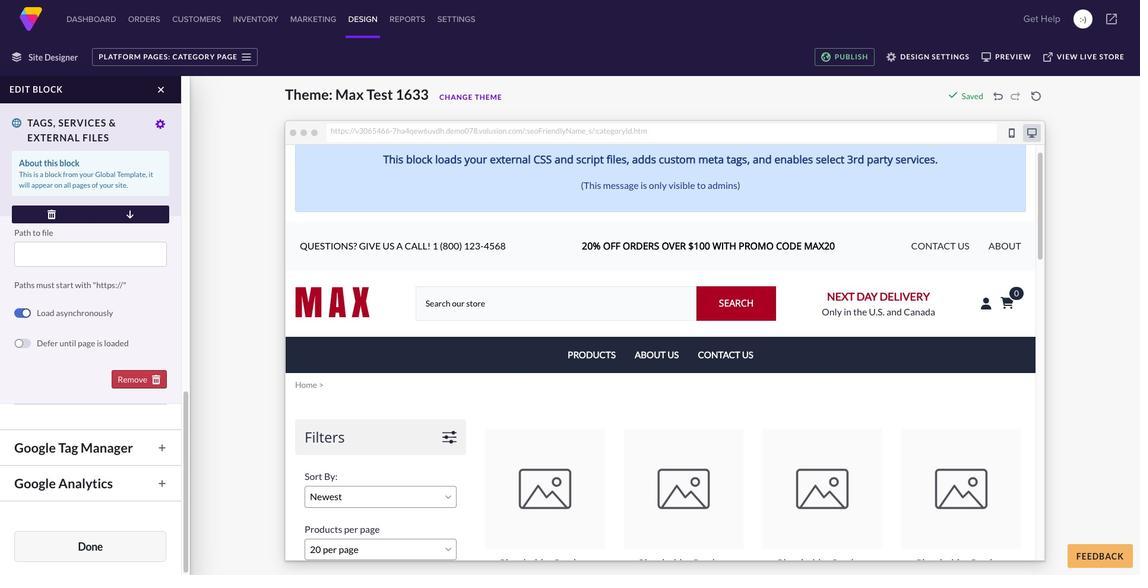 Task type: vqa. For each thing, say whether or not it's contained in the screenshot.
Setup Mega Menu button
no



Task type: describe. For each thing, give the bounding box(es) containing it.
until
[[60, 338, 76, 348]]

site.
[[115, 181, 128, 190]]

platform pages: category page button
[[92, 48, 258, 66]]

get help
[[1024, 12, 1061, 26]]

edit block
[[10, 84, 63, 94]]

path
[[14, 228, 31, 238]]

)
[[1085, 13, 1087, 25]]

will
[[19, 181, 30, 190]]

"https://"
[[93, 280, 126, 290]]

7ha4qew6uvdh.demo078.volusion.com/:seofriendlyname_s/:categoryid.htm
[[393, 126, 648, 135]]

analytics
[[58, 475, 113, 491]]

dashboard
[[67, 13, 116, 25]]

start
[[56, 280, 73, 290]]

google tag manager
[[14, 440, 133, 456]]

item 1
[[31, 144, 55, 155]]

feedback button
[[1068, 544, 1134, 568]]

scripts button
[[8, 85, 173, 106]]

marketing button
[[288, 0, 339, 38]]

load asynchronously
[[37, 308, 113, 318]]

design settings button
[[881, 48, 976, 66]]

with
[[75, 280, 91, 290]]

google analytics
[[14, 475, 113, 491]]

files inside the tags, services & external files
[[83, 132, 109, 143]]

saved
[[962, 91, 984, 101]]

File description text field
[[14, 190, 167, 215]]

item 1 button
[[14, 140, 167, 159]]

change theme
[[440, 93, 503, 102]]

is inside about this block this is a block from your global template, it will appear on all pages of your site.
[[33, 170, 38, 179]]

customers button
[[170, 0, 224, 38]]

designer
[[45, 52, 78, 62]]

page
[[217, 52, 238, 61]]

tags, services & external files
[[27, 117, 116, 143]]

change
[[440, 93, 473, 102]]

1 horizontal spatial your
[[100, 181, 114, 190]]

publish
[[835, 52, 869, 61]]

script
[[14, 120, 39, 132]]

google for google tag manager
[[14, 440, 56, 456]]

about
[[19, 158, 42, 168]]

site
[[29, 52, 43, 62]]

google tag manager button
[[8, 437, 173, 458]]

template,
[[117, 170, 147, 179]]

design button
[[346, 0, 380, 38]]

remove button
[[112, 370, 167, 389]]

this
[[19, 170, 32, 179]]

test
[[367, 86, 393, 103]]

customers
[[172, 13, 221, 25]]

reports
[[390, 13, 426, 25]]

external
[[27, 132, 80, 143]]

1 vertical spatial block
[[59, 158, 80, 168]]

inventory
[[233, 13, 279, 25]]

scripts
[[14, 87, 55, 103]]

script files
[[14, 120, 61, 132]]

view live store
[[1058, 52, 1125, 61]]

https://v3065466-7ha4qew6uvdh.demo078.volusion.com/:seofriendlyname_s/:categoryid.htm
[[331, 126, 648, 135]]

description
[[29, 175, 70, 185]]

live
[[1081, 52, 1098, 61]]

asynchronously
[[56, 308, 113, 318]]

2 vertical spatial block
[[45, 170, 62, 179]]

max
[[336, 86, 364, 103]]

paths must start with "https://"
[[14, 280, 126, 290]]

orders button
[[126, 0, 163, 38]]

get
[[1024, 12, 1039, 26]]

publish button
[[815, 48, 875, 66]]

:-) link
[[1074, 10, 1093, 29]]

about this block this is a block from your global template, it will appear on all pages of your site.
[[19, 158, 153, 190]]

preview button
[[976, 48, 1038, 66]]

remove
[[118, 374, 147, 384]]

view live store button
[[1038, 48, 1131, 66]]

global
[[95, 170, 116, 179]]

item
[[31, 144, 49, 155]]

a
[[40, 170, 43, 179]]

orders
[[128, 13, 160, 25]]

done
[[78, 540, 103, 553]]

from
[[63, 170, 78, 179]]

0 vertical spatial your
[[79, 170, 94, 179]]

marketing
[[290, 13, 337, 25]]

platform
[[99, 52, 141, 61]]

view
[[1058, 52, 1079, 61]]



Task type: locate. For each thing, give the bounding box(es) containing it.
1 vertical spatial your
[[100, 181, 114, 190]]

1 horizontal spatial is
[[97, 338, 103, 348]]

it
[[149, 170, 153, 179]]

design settings
[[901, 52, 970, 61]]

paths
[[14, 280, 35, 290]]

0 horizontal spatial your
[[79, 170, 94, 179]]

1 google from the top
[[14, 440, 56, 456]]

design
[[901, 52, 931, 61]]

0 vertical spatial block
[[33, 84, 63, 94]]

1 vertical spatial is
[[97, 338, 103, 348]]

https://v3065466-
[[331, 126, 393, 135]]

saved image
[[949, 90, 958, 100]]

:-
[[1081, 13, 1085, 25]]

on
[[54, 181, 62, 190]]

0 horizontal spatial files
[[41, 120, 61, 132]]

design
[[348, 13, 378, 25]]

1
[[50, 144, 55, 155]]

google for google analytics
[[14, 475, 56, 491]]

0 vertical spatial is
[[33, 170, 38, 179]]

reports button
[[387, 0, 428, 38]]

pages:
[[143, 52, 171, 61]]

load
[[37, 308, 54, 318]]

appear
[[31, 181, 53, 190]]

2 google from the top
[[14, 475, 56, 491]]

your down "global"
[[100, 181, 114, 190]]

is
[[33, 170, 38, 179], [97, 338, 103, 348]]

file
[[42, 228, 53, 238]]

preview
[[996, 52, 1032, 61]]

Path to file text field
[[14, 242, 167, 267]]

google left analytics
[[14, 475, 56, 491]]

google
[[14, 440, 56, 456], [14, 475, 56, 491]]

0 horizontal spatial is
[[33, 170, 38, 179]]

dashboard link
[[64, 0, 119, 38]]

inventory button
[[231, 0, 281, 38]]

:-)
[[1081, 13, 1087, 25]]

sidebar element
[[0, 0, 190, 575]]

block
[[33, 84, 63, 94], [59, 158, 80, 168], [45, 170, 62, 179]]

category
[[173, 52, 215, 61]]

google left tag
[[14, 440, 56, 456]]

store
[[1100, 52, 1125, 61]]

global template image
[[12, 118, 21, 128]]

manager
[[81, 440, 133, 456]]

of
[[92, 181, 98, 190]]

all
[[64, 181, 71, 190]]

google inside button
[[14, 475, 56, 491]]

file
[[14, 175, 28, 185]]

settings
[[933, 52, 970, 61]]

google analytics button
[[8, 473, 173, 494]]

1633
[[396, 86, 429, 103]]

pages
[[72, 181, 90, 190]]

must
[[36, 280, 54, 290]]

files up the external on the top left of page
[[41, 120, 61, 132]]

platform pages: category page
[[99, 52, 238, 61]]

0 vertical spatial files
[[41, 120, 61, 132]]

to
[[33, 228, 40, 238]]

settings
[[438, 13, 476, 25]]

files down services
[[83, 132, 109, 143]]

block down "this"
[[45, 170, 62, 179]]

google inside button
[[14, 440, 56, 456]]

0 vertical spatial google
[[14, 440, 56, 456]]

site designer
[[29, 52, 78, 62]]

theme: max test 1633
[[285, 86, 429, 103]]

tags,
[[27, 117, 56, 128]]

tag
[[58, 440, 78, 456]]

dashboard image
[[19, 7, 43, 31]]

feedback
[[1077, 551, 1125, 561]]

theme
[[475, 93, 503, 102]]

get help link
[[1021, 7, 1065, 31]]

your up pages
[[79, 170, 94, 179]]

settings button
[[435, 0, 478, 38]]

block right edit
[[33, 84, 63, 94]]

1 vertical spatial files
[[83, 132, 109, 143]]

block up the from
[[59, 158, 80, 168]]

is right page at the bottom left of page
[[97, 338, 103, 348]]

your
[[79, 170, 94, 179], [100, 181, 114, 190]]

volusion-logo link
[[19, 7, 43, 31]]

1 horizontal spatial files
[[83, 132, 109, 143]]

loaded
[[104, 338, 129, 348]]

this
[[44, 158, 58, 168]]

theme:
[[285, 86, 333, 103]]

path to file
[[14, 228, 53, 238]]

edit
[[10, 84, 30, 94]]

page
[[78, 338, 95, 348]]

done button
[[14, 531, 166, 562]]

is left a
[[33, 170, 38, 179]]

1 vertical spatial google
[[14, 475, 56, 491]]

files
[[41, 120, 61, 132], [83, 132, 109, 143]]

help
[[1042, 12, 1061, 26]]



